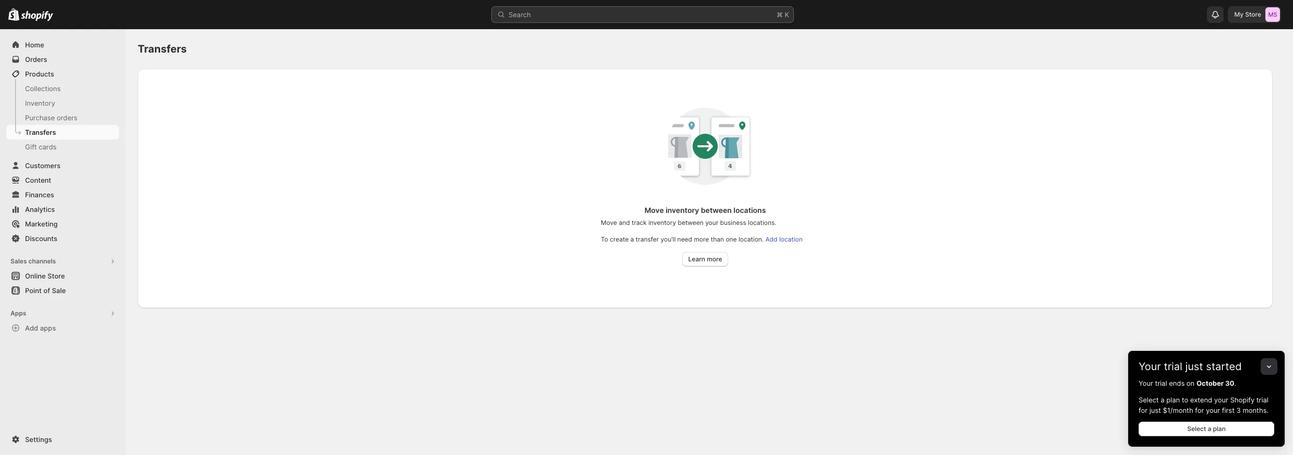 Task type: describe. For each thing, give the bounding box(es) containing it.
1 vertical spatial more
[[707, 256, 722, 263]]

cards
[[39, 143, 57, 151]]

content
[[25, 176, 51, 185]]

⌘
[[777, 10, 783, 19]]

0 vertical spatial between
[[701, 206, 732, 215]]

purchase orders
[[25, 114, 77, 122]]

apps
[[40, 324, 56, 333]]

point of sale
[[25, 287, 66, 295]]

point
[[25, 287, 42, 295]]

to
[[1182, 396, 1188, 405]]

home link
[[6, 38, 119, 52]]

your trial just started element
[[1128, 379, 1285, 448]]

0 horizontal spatial transfers
[[25, 128, 56, 137]]

0 vertical spatial transfers
[[138, 43, 187, 55]]

online store button
[[0, 269, 125, 284]]

gift cards
[[25, 143, 57, 151]]

than
[[711, 236, 724, 244]]

plan for select a plan
[[1213, 426, 1226, 433]]

point of sale button
[[0, 284, 125, 298]]

products link
[[6, 67, 119, 81]]

months.
[[1243, 407, 1269, 415]]

my store
[[1234, 10, 1261, 18]]

1 for from the left
[[1139, 407, 1148, 415]]

add location link
[[765, 236, 803, 244]]

online
[[25, 272, 46, 281]]

orders
[[57, 114, 77, 122]]

move and track inventory between your business locations.
[[601, 219, 776, 227]]

sales
[[10, 258, 27, 265]]

sale
[[52, 287, 66, 295]]

2 vertical spatial your
[[1206, 407, 1220, 415]]

0 vertical spatial inventory
[[666, 206, 699, 215]]

store for online store
[[47, 272, 65, 281]]

just inside your trial just started 'dropdown button'
[[1185, 361, 1203, 373]]

learn
[[688, 256, 705, 263]]

1 horizontal spatial shopify image
[[21, 11, 53, 21]]

on
[[1187, 380, 1195, 388]]

apps button
[[6, 307, 119, 321]]

marketing
[[25, 220, 58, 228]]

move for move inventory between locations
[[645, 206, 664, 215]]

transfer
[[636, 236, 659, 244]]

orders link
[[6, 52, 119, 67]]

2 for from the left
[[1195, 407, 1204, 415]]

finances link
[[6, 188, 119, 202]]

apps
[[10, 310, 26, 318]]

purchase orders link
[[6, 111, 119, 125]]

purchase
[[25, 114, 55, 122]]

your trial just started button
[[1128, 352, 1285, 373]]

0 vertical spatial more
[[694, 236, 709, 244]]

my store image
[[1265, 7, 1280, 22]]

to
[[601, 236, 608, 244]]

your for between
[[705, 219, 718, 227]]

learn more link
[[682, 252, 728, 267]]

online store
[[25, 272, 65, 281]]

3
[[1236, 407, 1241, 415]]

your trial just started
[[1139, 361, 1242, 373]]

customers link
[[6, 159, 119, 173]]

30
[[1225, 380, 1234, 388]]

locations.
[[748, 219, 776, 227]]

1 vertical spatial inventory
[[648, 219, 676, 227]]

products
[[25, 70, 54, 78]]

sales channels
[[10, 258, 56, 265]]

a for select a plan
[[1208, 426, 1211, 433]]

just inside select a plan to extend your shopify trial for just $1/month for your first 3 months.
[[1149, 407, 1161, 415]]

content link
[[6, 173, 119, 188]]

finances
[[25, 191, 54, 199]]

orders
[[25, 55, 47, 64]]

track
[[632, 219, 647, 227]]

your for extend
[[1214, 396, 1228, 405]]

of
[[43, 287, 50, 295]]

add apps
[[25, 324, 56, 333]]

store for my store
[[1245, 10, 1261, 18]]

my
[[1234, 10, 1244, 18]]

marketing link
[[6, 217, 119, 232]]



Task type: locate. For each thing, give the bounding box(es) containing it.
select a plan to extend your shopify trial for just $1/month for your first 3 months.
[[1139, 396, 1269, 415]]

1 horizontal spatial store
[[1245, 10, 1261, 18]]

shopify image
[[8, 8, 19, 21], [21, 11, 53, 21]]

0 horizontal spatial shopify image
[[8, 8, 19, 21]]

move up track
[[645, 206, 664, 215]]

a right create
[[630, 236, 634, 244]]

for down extend
[[1195, 407, 1204, 415]]

2 horizontal spatial a
[[1208, 426, 1211, 433]]

select inside select a plan to extend your shopify trial for just $1/month for your first 3 months.
[[1139, 396, 1159, 405]]

0 vertical spatial move
[[645, 206, 664, 215]]

your
[[1139, 361, 1161, 373], [1139, 380, 1153, 388]]

1 vertical spatial trial
[[1155, 380, 1167, 388]]

shopify
[[1230, 396, 1255, 405]]

your left the ends
[[1139, 380, 1153, 388]]

store
[[1245, 10, 1261, 18], [47, 272, 65, 281]]

plan for select a plan to extend your shopify trial for just $1/month for your first 3 months.
[[1166, 396, 1180, 405]]

1 vertical spatial plan
[[1213, 426, 1226, 433]]

a
[[630, 236, 634, 244], [1161, 396, 1164, 405], [1208, 426, 1211, 433]]

your for your trial just started
[[1139, 361, 1161, 373]]

trial up the ends
[[1164, 361, 1182, 373]]

gift cards link
[[6, 140, 119, 154]]

0 vertical spatial trial
[[1164, 361, 1182, 373]]

transfers
[[138, 43, 187, 55], [25, 128, 56, 137]]

locations
[[734, 206, 766, 215]]

0 horizontal spatial for
[[1139, 407, 1148, 415]]

0 horizontal spatial a
[[630, 236, 634, 244]]

move left 'and'
[[601, 219, 617, 227]]

trial for just
[[1164, 361, 1182, 373]]

trial inside 'dropdown button'
[[1164, 361, 1182, 373]]

1 vertical spatial transfers
[[25, 128, 56, 137]]

october
[[1196, 380, 1224, 388]]

online store link
[[6, 269, 119, 284]]

a inside select a plan to extend your shopify trial for just $1/month for your first 3 months.
[[1161, 396, 1164, 405]]

add
[[765, 236, 777, 244], [25, 324, 38, 333]]

plan up the '$1/month'
[[1166, 396, 1180, 405]]

your for your trial ends on october 30 .
[[1139, 380, 1153, 388]]

select inside 'link'
[[1187, 426, 1206, 433]]

0 horizontal spatial just
[[1149, 407, 1161, 415]]

location.
[[739, 236, 764, 244]]

0 horizontal spatial plan
[[1166, 396, 1180, 405]]

plan inside select a plan to extend your shopify trial for just $1/month for your first 3 months.
[[1166, 396, 1180, 405]]

1 horizontal spatial select
[[1187, 426, 1206, 433]]

plan down first
[[1213, 426, 1226, 433]]

select a plan
[[1187, 426, 1226, 433]]

plan
[[1166, 396, 1180, 405], [1213, 426, 1226, 433]]

2 vertical spatial a
[[1208, 426, 1211, 433]]

0 horizontal spatial add
[[25, 324, 38, 333]]

inventory up you'll
[[648, 219, 676, 227]]

1 vertical spatial move
[[601, 219, 617, 227]]

to create a transfer you'll need more than one location. add location
[[601, 236, 803, 244]]

0 vertical spatial select
[[1139, 396, 1159, 405]]

store right my
[[1245, 10, 1261, 18]]

plan inside 'link'
[[1213, 426, 1226, 433]]

0 vertical spatial store
[[1245, 10, 1261, 18]]

1 vertical spatial a
[[1161, 396, 1164, 405]]

a for select a plan to extend your shopify trial for just $1/month for your first 3 months.
[[1161, 396, 1164, 405]]

move inventory between locations
[[645, 206, 766, 215]]

2 vertical spatial trial
[[1256, 396, 1268, 405]]

inventory up move and track inventory between your business locations.
[[666, 206, 699, 215]]

collections link
[[6, 81, 119, 96]]

collections
[[25, 84, 61, 93]]

add apps button
[[6, 321, 119, 336]]

2 your from the top
[[1139, 380, 1153, 388]]

store inside button
[[47, 272, 65, 281]]

trial inside select a plan to extend your shopify trial for just $1/month for your first 3 months.
[[1256, 396, 1268, 405]]

0 horizontal spatial select
[[1139, 396, 1159, 405]]

trial up months.
[[1256, 396, 1268, 405]]

1 horizontal spatial move
[[645, 206, 664, 215]]

1 horizontal spatial transfers
[[138, 43, 187, 55]]

1 horizontal spatial plan
[[1213, 426, 1226, 433]]

0 horizontal spatial store
[[47, 272, 65, 281]]

started
[[1206, 361, 1242, 373]]

analytics
[[25, 206, 55, 214]]

discounts
[[25, 235, 57, 243]]

add left apps on the bottom
[[25, 324, 38, 333]]

transfers link
[[6, 125, 119, 140]]

store up sale
[[47, 272, 65, 281]]

select down select a plan to extend your shopify trial for just $1/month for your first 3 months.
[[1187, 426, 1206, 433]]

first
[[1222, 407, 1235, 415]]

between up business
[[701, 206, 732, 215]]

0 vertical spatial plan
[[1166, 396, 1180, 405]]

extend
[[1190, 396, 1212, 405]]

more
[[694, 236, 709, 244], [707, 256, 722, 263]]

search
[[509, 10, 531, 19]]

sales channels button
[[6, 255, 119, 269]]

0 vertical spatial add
[[765, 236, 777, 244]]

for left the '$1/month'
[[1139, 407, 1148, 415]]

0 horizontal spatial move
[[601, 219, 617, 227]]

select left the to
[[1139, 396, 1159, 405]]

select for select a plan
[[1187, 426, 1206, 433]]

channels
[[28, 258, 56, 265]]

create
[[610, 236, 629, 244]]

settings
[[25, 436, 52, 444]]

1 vertical spatial store
[[47, 272, 65, 281]]

your trial ends on october 30 .
[[1139, 380, 1236, 388]]

ends
[[1169, 380, 1185, 388]]

customers
[[25, 162, 60, 170]]

inventory link
[[6, 96, 119, 111]]

your left first
[[1206, 407, 1220, 415]]

1 vertical spatial select
[[1187, 426, 1206, 433]]

$1/month
[[1163, 407, 1193, 415]]

and
[[619, 219, 630, 227]]

add inside button
[[25, 324, 38, 333]]

select
[[1139, 396, 1159, 405], [1187, 426, 1206, 433]]

more right learn
[[707, 256, 722, 263]]

⌘ k
[[777, 10, 789, 19]]

1 vertical spatial between
[[678, 219, 704, 227]]

1 horizontal spatial just
[[1185, 361, 1203, 373]]

k
[[785, 10, 789, 19]]

0 vertical spatial just
[[1185, 361, 1203, 373]]

1 horizontal spatial add
[[765, 236, 777, 244]]

just left the '$1/month'
[[1149, 407, 1161, 415]]

1 vertical spatial your
[[1139, 380, 1153, 388]]

select a plan link
[[1139, 422, 1274, 437]]

need
[[677, 236, 692, 244]]

your up first
[[1214, 396, 1228, 405]]

trial
[[1164, 361, 1182, 373], [1155, 380, 1167, 388], [1256, 396, 1268, 405]]

.
[[1234, 380, 1236, 388]]

your down move inventory between locations
[[705, 219, 718, 227]]

0 vertical spatial your
[[1139, 361, 1161, 373]]

0 vertical spatial a
[[630, 236, 634, 244]]

more left than
[[694, 236, 709, 244]]

1 vertical spatial add
[[25, 324, 38, 333]]

your inside 'dropdown button'
[[1139, 361, 1161, 373]]

trial left the ends
[[1155, 380, 1167, 388]]

move for move and track inventory between your business locations.
[[601, 219, 617, 227]]

1 vertical spatial just
[[1149, 407, 1161, 415]]

learn more
[[688, 256, 722, 263]]

between up need
[[678, 219, 704, 227]]

0 vertical spatial your
[[705, 219, 718, 227]]

just up on
[[1185, 361, 1203, 373]]

a down select a plan to extend your shopify trial for just $1/month for your first 3 months.
[[1208, 426, 1211, 433]]

1 vertical spatial your
[[1214, 396, 1228, 405]]

business
[[720, 219, 746, 227]]

discounts link
[[6, 232, 119, 246]]

for
[[1139, 407, 1148, 415], [1195, 407, 1204, 415]]

1 your from the top
[[1139, 361, 1161, 373]]

select for select a plan to extend your shopify trial for just $1/month for your first 3 months.
[[1139, 396, 1159, 405]]

your
[[705, 219, 718, 227], [1214, 396, 1228, 405], [1206, 407, 1220, 415]]

you'll
[[661, 236, 676, 244]]

inventory
[[666, 206, 699, 215], [648, 219, 676, 227]]

a up the '$1/month'
[[1161, 396, 1164, 405]]

between
[[701, 206, 732, 215], [678, 219, 704, 227]]

settings link
[[6, 433, 119, 448]]

location
[[779, 236, 803, 244]]

analytics link
[[6, 202, 119, 217]]

inventory
[[25, 99, 55, 107]]

1 horizontal spatial a
[[1161, 396, 1164, 405]]

your up your trial ends on october 30 .
[[1139, 361, 1161, 373]]

just
[[1185, 361, 1203, 373], [1149, 407, 1161, 415]]

gift
[[25, 143, 37, 151]]

one
[[726, 236, 737, 244]]

a inside the select a plan 'link'
[[1208, 426, 1211, 433]]

add down the locations. on the top of page
[[765, 236, 777, 244]]

home
[[25, 41, 44, 49]]

point of sale link
[[6, 284, 119, 298]]

trial for ends
[[1155, 380, 1167, 388]]

1 horizontal spatial for
[[1195, 407, 1204, 415]]



Task type: vqa. For each thing, say whether or not it's contained in the screenshot.
'Marketing' in the left of the page
yes



